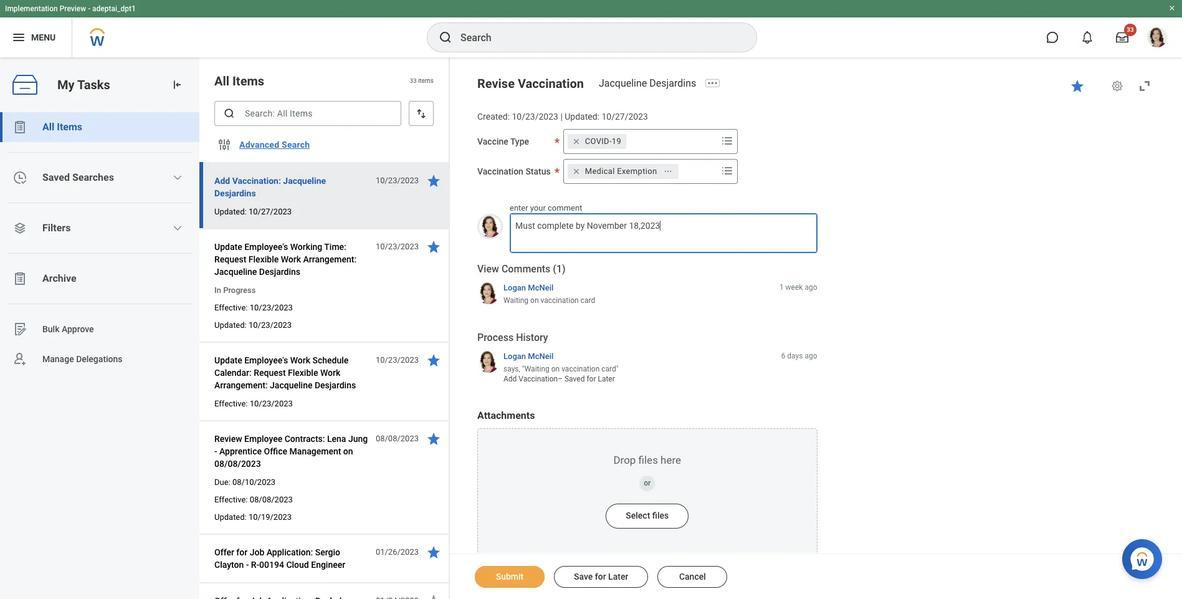 Task type: describe. For each thing, give the bounding box(es) containing it.
0 vertical spatial 08/08/2023
[[376, 434, 419, 443]]

lena
[[327, 434, 346, 444]]

33 items
[[410, 78, 434, 84]]

card
[[581, 296, 596, 305]]

updated: right |
[[565, 112, 600, 122]]

select files button
[[606, 504, 689, 529]]

mcneil for history
[[528, 351, 554, 361]]

advanced
[[239, 140, 280, 150]]

saved searches button
[[0, 163, 200, 193]]

revise
[[478, 76, 515, 91]]

x small image
[[570, 135, 583, 148]]

work inside update employee's working time: request flexible work arrangement: jacqueline desjardins
[[281, 254, 301, 264]]

jung
[[349, 434, 368, 444]]

cancel
[[680, 572, 706, 582]]

attachments region
[[478, 410, 818, 555]]

- inside menu banner
[[88, 4, 90, 13]]

saved inside says, "waiting on vaccination card" add vaccination – saved for later
[[565, 375, 585, 384]]

0 vertical spatial vaccination
[[541, 296, 579, 305]]

arrangement: inside update employee's working time: request flexible work arrangement: jacqueline desjardins
[[303, 254, 357, 264]]

"waiting
[[522, 365, 550, 374]]

update employee's work schedule calendar: request flexible work arrangement: jacqueline desjardins button
[[215, 353, 369, 393]]

medical exemption element
[[585, 166, 658, 177]]

save for later
[[574, 572, 629, 582]]

logan for comments
[[504, 283, 526, 292]]

10/19/2023
[[249, 513, 292, 522]]

due:
[[215, 478, 231, 487]]

33 button
[[1109, 24, 1137, 51]]

archive
[[42, 273, 76, 284]]

comments
[[502, 263, 551, 275]]

1 vertical spatial vaccination
[[478, 166, 524, 176]]

review employee contracts: lena jung - apprentice office management on 08/08/2023 button
[[215, 432, 369, 471]]

schedule
[[313, 355, 349, 365]]

transformation import image
[[171, 79, 183, 91]]

process history region
[[478, 331, 818, 389]]

covid-19, press delete to clear value. option
[[568, 134, 627, 149]]

flexible inside update employee's work schedule calendar: request flexible work arrangement: jacqueline desjardins
[[288, 368, 318, 378]]

update for update employee's working time: request flexible work arrangement: jacqueline desjardins
[[215, 242, 242, 252]]

update employee's working time: request flexible work arrangement: jacqueline desjardins
[[215, 242, 357, 277]]

later inside says, "waiting on vaccination card" add vaccination – saved for later
[[598, 375, 615, 384]]

logan mcneil for history
[[504, 351, 554, 361]]

process history
[[478, 332, 549, 344]]

implementation
[[5, 4, 58, 13]]

employee's photo (logan mcneil) image
[[478, 214, 503, 239]]

2 vertical spatial work
[[320, 368, 341, 378]]

comment
[[548, 203, 583, 212]]

manage delegations link
[[0, 344, 200, 374]]

due: 08/10/2023
[[215, 478, 276, 487]]

logan mcneil button for history
[[504, 351, 554, 362]]

fullscreen image
[[1138, 79, 1153, 94]]

exemption
[[618, 166, 658, 176]]

bulk approve link
[[0, 314, 200, 344]]

gear image
[[1112, 80, 1124, 92]]

prompts image for vaccine type
[[720, 133, 735, 148]]

view comments (1)
[[478, 263, 566, 275]]

ago for view comments (1)
[[805, 283, 818, 292]]

enter
[[510, 203, 529, 212]]

says,
[[504, 365, 521, 374]]

star image for due: 08/10/2023
[[427, 432, 442, 446]]

save for later button
[[554, 566, 649, 588]]

update for update employee's work schedule calendar: request flexible work arrangement: jacqueline desjardins
[[215, 355, 242, 365]]

for inside says, "waiting on vaccination card" add vaccination – saved for later
[[587, 375, 596, 384]]

review
[[215, 434, 242, 444]]

application:
[[267, 548, 313, 558]]

filters button
[[0, 213, 200, 243]]

menu button
[[0, 17, 72, 57]]

covid-19 element
[[585, 136, 622, 147]]

1 horizontal spatial search image
[[438, 30, 453, 45]]

logan for history
[[504, 351, 526, 361]]

later inside button
[[609, 572, 629, 582]]

logan mcneil button for comments
[[504, 282, 554, 293]]

effective: 08/08/2023
[[215, 495, 293, 504]]

advanced search button
[[234, 132, 315, 157]]

star image for add vaccination: jacqueline desjardins
[[427, 173, 442, 188]]

created: 10/23/2023 | updated: 10/27/2023
[[478, 112, 648, 122]]

attachments
[[478, 410, 535, 422]]

office
[[264, 446, 288, 456]]

0 vertical spatial vaccination
[[518, 76, 584, 91]]

created:
[[478, 112, 510, 122]]

saved searches
[[42, 171, 114, 183]]

review employee contracts: lena jung - apprentice office management on 08/08/2023
[[215, 434, 368, 469]]

approve
[[62, 324, 94, 334]]

manage
[[42, 354, 74, 364]]

perspective image
[[12, 221, 27, 236]]

updated: 10/19/2023
[[215, 513, 292, 522]]

notifications large image
[[1082, 31, 1094, 44]]

tasks
[[77, 77, 110, 92]]

on inside says, "waiting on vaccination card" add vaccination – saved for later
[[552, 365, 560, 374]]

enter your comment
[[510, 203, 583, 212]]

close environment banner image
[[1169, 4, 1177, 12]]

jacqueline desjardins element
[[599, 77, 704, 89]]

preview
[[60, 4, 86, 13]]

status
[[526, 166, 551, 176]]

mcneil for comments
[[528, 283, 554, 292]]

or
[[644, 479, 651, 488]]

vaccine type
[[478, 136, 529, 146]]

select
[[626, 511, 651, 521]]

(1)
[[553, 263, 566, 275]]

star image for in progress
[[427, 239, 442, 254]]

all inside item list 'element'
[[215, 74, 230, 89]]

2 vertical spatial 08/08/2023
[[250, 495, 293, 504]]

request inside update employee's work schedule calendar: request flexible work arrangement: jacqueline desjardins
[[254, 368, 286, 378]]

cancel button
[[658, 566, 728, 588]]

effective: for review employee contracts: lena jung - apprentice office management on 08/08/2023
[[215, 495, 248, 504]]

cloud
[[286, 560, 309, 570]]

offer
[[215, 548, 234, 558]]

00194
[[259, 560, 284, 570]]

searches
[[72, 171, 114, 183]]

waiting on vaccination card
[[504, 296, 596, 305]]

all items button
[[0, 112, 200, 142]]

1 vertical spatial search image
[[223, 107, 236, 120]]

add inside says, "waiting on vaccination card" add vaccination – saved for later
[[504, 375, 517, 384]]

my tasks
[[57, 77, 110, 92]]

for for save for later
[[595, 572, 607, 582]]

all items inside button
[[42, 121, 82, 133]]

medical exemption
[[585, 166, 658, 176]]

effective: for update employee's working time: request flexible work arrangement: jacqueline desjardins
[[215, 303, 248, 312]]

justify image
[[11, 30, 26, 45]]

offer for job application: sergio clayton ‎- r-00194 cloud engineer
[[215, 548, 346, 570]]

Search Workday  search field
[[461, 24, 731, 51]]

–
[[558, 375, 563, 384]]

select files
[[626, 511, 669, 521]]

10/27/2023 inside item list 'element'
[[249, 207, 292, 216]]

arrangement: inside update employee's work schedule calendar: request flexible work arrangement: jacqueline desjardins
[[215, 380, 268, 390]]

card"
[[602, 365, 619, 374]]

all items inside item list 'element'
[[215, 74, 264, 89]]

update employee's work schedule calendar: request flexible work arrangement: jacqueline desjardins
[[215, 355, 356, 390]]

configure image
[[217, 137, 232, 152]]

enter your comment text field
[[510, 213, 818, 253]]

contracts:
[[285, 434, 325, 444]]



Task type: vqa. For each thing, say whether or not it's contained in the screenshot.
inbox image to the bottom
no



Task type: locate. For each thing, give the bounding box(es) containing it.
vaccine
[[478, 136, 509, 146]]

1 prompts image from the top
[[720, 133, 735, 148]]

items inside item list 'element'
[[233, 74, 264, 89]]

1 vertical spatial ago
[[805, 351, 818, 360]]

3 effective: from the top
[[215, 495, 248, 504]]

2 effective: from the top
[[215, 399, 248, 408]]

covid-19
[[585, 136, 622, 146]]

2 effective: 10/23/2023 from the top
[[215, 399, 293, 408]]

0 vertical spatial all items
[[215, 74, 264, 89]]

1 logan from the top
[[504, 283, 526, 292]]

later down card"
[[598, 375, 615, 384]]

star image for 01/26/2023
[[427, 545, 442, 560]]

0 horizontal spatial 33
[[410, 78, 417, 84]]

updated: down in progress
[[215, 321, 247, 330]]

1 vertical spatial later
[[609, 572, 629, 582]]

1 vertical spatial effective: 10/23/2023
[[215, 399, 293, 408]]

1 vertical spatial prompts image
[[720, 163, 735, 178]]

submit button
[[475, 566, 545, 588]]

1 vertical spatial all
[[42, 121, 54, 133]]

employee's up calendar:
[[245, 355, 288, 365]]

1 effective: from the top
[[215, 303, 248, 312]]

medical exemption, press delete to clear value. option
[[568, 164, 679, 179]]

later
[[598, 375, 615, 384], [609, 572, 629, 582]]

08/08/2023 down apprentice
[[215, 459, 261, 469]]

0 vertical spatial employee's
[[245, 242, 288, 252]]

updated:
[[565, 112, 600, 122], [215, 207, 247, 216], [215, 321, 247, 330], [215, 513, 247, 522]]

search image
[[438, 30, 453, 45], [223, 107, 236, 120]]

2 employee's from the top
[[245, 355, 288, 365]]

for for offer for job application: sergio clayton ‎- r-00194 cloud engineer
[[237, 548, 248, 558]]

rename image
[[12, 322, 27, 337]]

logan mcneil for comments
[[504, 283, 554, 292]]

week
[[786, 283, 803, 292]]

flexible inside update employee's working time: request flexible work arrangement: jacqueline desjardins
[[249, 254, 279, 264]]

mcneil inside process history region
[[528, 351, 554, 361]]

add down "says,"
[[504, 375, 517, 384]]

2 logan from the top
[[504, 351, 526, 361]]

desjardins
[[650, 77, 697, 89], [215, 188, 256, 198], [259, 267, 301, 277], [315, 380, 356, 390]]

update inside update employee's work schedule calendar: request flexible work arrangement: jacqueline desjardins
[[215, 355, 242, 365]]

- inside review employee contracts: lena jung - apprentice office management on 08/08/2023
[[215, 446, 217, 456]]

employee's inside update employee's work schedule calendar: request flexible work arrangement: jacqueline desjardins
[[245, 355, 288, 365]]

6
[[782, 351, 786, 360]]

0 horizontal spatial all
[[42, 121, 54, 133]]

0 horizontal spatial flexible
[[249, 254, 279, 264]]

all
[[215, 74, 230, 89], [42, 121, 54, 133]]

employee's for request
[[245, 355, 288, 365]]

0 vertical spatial logan mcneil
[[504, 283, 554, 292]]

employee's
[[245, 242, 288, 252], [245, 355, 288, 365]]

10/27/2023 up 19
[[602, 112, 648, 122]]

logan mcneil up "waiting"
[[504, 283, 554, 292]]

for right –
[[587, 375, 596, 384]]

0 vertical spatial ago
[[805, 283, 818, 292]]

0 horizontal spatial add
[[215, 176, 230, 186]]

1 star image from the top
[[427, 173, 442, 188]]

update inside update employee's working time: request flexible work arrangement: jacqueline desjardins
[[215, 242, 242, 252]]

request right calendar:
[[254, 368, 286, 378]]

on
[[531, 296, 539, 305], [552, 365, 560, 374], [344, 446, 353, 456]]

1 horizontal spatial all items
[[215, 74, 264, 89]]

19
[[612, 136, 622, 146]]

0 vertical spatial request
[[215, 254, 247, 264]]

ago right week
[[805, 283, 818, 292]]

1 vertical spatial request
[[254, 368, 286, 378]]

1 horizontal spatial on
[[531, 296, 539, 305]]

for inside 'offer for job application: sergio clayton ‎- r-00194 cloud engineer'
[[237, 548, 248, 558]]

jacqueline down the search workday search field
[[599, 77, 647, 89]]

profile logan mcneil image
[[1148, 27, 1168, 50]]

request up in progress
[[215, 254, 247, 264]]

logan mcneil up the "waiting
[[504, 351, 554, 361]]

1 vertical spatial items
[[57, 121, 82, 133]]

1 horizontal spatial request
[[254, 368, 286, 378]]

add left vaccination:
[[215, 176, 230, 186]]

1 vertical spatial mcneil
[[528, 351, 554, 361]]

ago for process history
[[805, 351, 818, 360]]

prompts image
[[720, 133, 735, 148], [720, 163, 735, 178]]

update up calendar:
[[215, 355, 242, 365]]

employee
[[244, 434, 283, 444]]

add vaccination: jacqueline desjardins
[[215, 176, 326, 198]]

ago inside process history region
[[805, 351, 818, 360]]

33 for 33 items
[[410, 78, 417, 84]]

effective: down calendar:
[[215, 399, 248, 408]]

items inside button
[[57, 121, 82, 133]]

1 vertical spatial vaccination
[[562, 365, 600, 374]]

1 vertical spatial for
[[237, 548, 248, 558]]

calendar:
[[215, 368, 252, 378]]

0 vertical spatial later
[[598, 375, 615, 384]]

vaccination
[[518, 76, 584, 91], [478, 166, 524, 176], [519, 375, 558, 384]]

vaccination status
[[478, 166, 551, 176]]

2 ago from the top
[[805, 351, 818, 360]]

later right save
[[609, 572, 629, 582]]

related actions image
[[664, 167, 673, 176]]

0 vertical spatial -
[[88, 4, 90, 13]]

1 horizontal spatial 33
[[1128, 26, 1135, 33]]

08/10/2023
[[233, 478, 276, 487]]

33 inside 33 button
[[1128, 26, 1135, 33]]

logan mcneil button inside process history region
[[504, 351, 554, 362]]

2 vertical spatial on
[[344, 446, 353, 456]]

on inside review employee contracts: lena jung - apprentice office management on 08/08/2023
[[344, 446, 353, 456]]

0 vertical spatial logan
[[504, 283, 526, 292]]

2 vertical spatial for
[[595, 572, 607, 582]]

on up –
[[552, 365, 560, 374]]

covid-
[[585, 136, 612, 146]]

2 logan mcneil from the top
[[504, 351, 554, 361]]

revise vaccination
[[478, 76, 584, 91]]

for up the '‎-'
[[237, 548, 248, 558]]

vaccination inside says, "waiting on vaccination card" add vaccination – saved for later
[[519, 375, 558, 384]]

1 vertical spatial star image
[[427, 353, 442, 368]]

0 vertical spatial saved
[[42, 171, 70, 183]]

2 mcneil from the top
[[528, 351, 554, 361]]

2 vertical spatial vaccination
[[519, 375, 558, 384]]

r-
[[251, 560, 259, 570]]

01/26/2023
[[376, 548, 419, 557]]

updated: 10/23/2023
[[215, 321, 292, 330]]

chevron down image
[[173, 173, 183, 183]]

updated: down vaccination:
[[215, 207, 247, 216]]

33 inside item list 'element'
[[410, 78, 417, 84]]

employee's inside update employee's working time: request flexible work arrangement: jacqueline desjardins
[[245, 242, 288, 252]]

2 star image from the top
[[427, 353, 442, 368]]

1 vertical spatial update
[[215, 355, 242, 365]]

my tasks element
[[0, 57, 200, 599]]

vaccination down the "waiting
[[519, 375, 558, 384]]

1 update from the top
[[215, 242, 242, 252]]

1 vertical spatial effective:
[[215, 399, 248, 408]]

says, "waiting on vaccination card" add vaccination – saved for later
[[504, 365, 619, 384]]

1 vertical spatial logan mcneil
[[504, 351, 554, 361]]

items
[[418, 78, 434, 84]]

updated: 10/27/2023
[[215, 207, 292, 216]]

1 logan mcneil from the top
[[504, 283, 554, 292]]

1 horizontal spatial items
[[233, 74, 264, 89]]

10/27/2023 down add vaccination: jacqueline desjardins in the left of the page
[[249, 207, 292, 216]]

- down review
[[215, 446, 217, 456]]

0 horizontal spatial 10/27/2023
[[249, 207, 292, 216]]

inbox large image
[[1117, 31, 1129, 44]]

mcneil
[[528, 283, 554, 292], [528, 351, 554, 361]]

0 horizontal spatial search image
[[223, 107, 236, 120]]

for right save
[[595, 572, 607, 582]]

menu banner
[[0, 0, 1183, 57]]

list
[[0, 112, 200, 374]]

1 vertical spatial logan
[[504, 351, 526, 361]]

0 vertical spatial add
[[215, 176, 230, 186]]

flexible up 'progress'
[[249, 254, 279, 264]]

1 mcneil from the top
[[528, 283, 554, 292]]

1 logan mcneil button from the top
[[504, 282, 554, 293]]

saved right clock check image
[[42, 171, 70, 183]]

0 vertical spatial prompts image
[[720, 133, 735, 148]]

menu
[[31, 32, 56, 42]]

update
[[215, 242, 242, 252], [215, 355, 242, 365]]

jacqueline up in progress
[[215, 267, 257, 277]]

apprentice
[[220, 446, 262, 456]]

x small image
[[570, 165, 583, 178]]

vaccination down "vaccine type"
[[478, 166, 524, 176]]

1 vertical spatial on
[[552, 365, 560, 374]]

1 horizontal spatial all
[[215, 74, 230, 89]]

adeptai_dpt1
[[92, 4, 136, 13]]

0 vertical spatial items
[[233, 74, 264, 89]]

effective: 10/23/2023 up employee on the left bottom of page
[[215, 399, 293, 408]]

employee's for flexible
[[245, 242, 288, 252]]

manage delegations
[[42, 354, 123, 364]]

star image
[[1071, 79, 1086, 94], [427, 239, 442, 254], [427, 432, 442, 446], [427, 545, 442, 560], [427, 594, 442, 599]]

clipboard image
[[12, 271, 27, 286]]

vaccination inside says, "waiting on vaccination card" add vaccination – saved for later
[[562, 365, 600, 374]]

request
[[215, 254, 247, 264], [254, 368, 286, 378]]

on down jung
[[344, 446, 353, 456]]

1 vertical spatial logan mcneil button
[[504, 351, 554, 362]]

vaccination
[[541, 296, 579, 305], [562, 365, 600, 374]]

0 horizontal spatial -
[[88, 4, 90, 13]]

sergio
[[315, 548, 341, 558]]

08/08/2023 right jung
[[376, 434, 419, 443]]

bulk
[[42, 324, 60, 334]]

medical
[[585, 166, 615, 176]]

effective: 10/23/2023 up updated: 10/23/2023
[[215, 303, 293, 312]]

0 vertical spatial flexible
[[249, 254, 279, 264]]

saved
[[42, 171, 70, 183], [565, 375, 585, 384]]

star image
[[427, 173, 442, 188], [427, 353, 442, 368]]

view
[[478, 263, 499, 275]]

mcneil up the "waiting
[[528, 351, 554, 361]]

work down 'schedule' on the bottom left
[[320, 368, 341, 378]]

1 ago from the top
[[805, 283, 818, 292]]

all right transformation import icon
[[215, 74, 230, 89]]

archive button
[[0, 264, 200, 294]]

desjardins inside update employee's working time: request flexible work arrangement: jacqueline desjardins
[[259, 267, 301, 277]]

1 employee's from the top
[[245, 242, 288, 252]]

add inside add vaccination: jacqueline desjardins
[[215, 176, 230, 186]]

clock check image
[[12, 170, 27, 185]]

job
[[250, 548, 265, 558]]

vaccination up –
[[562, 365, 600, 374]]

0 horizontal spatial arrangement:
[[215, 380, 268, 390]]

work down working
[[281, 254, 301, 264]]

saved inside saved searches dropdown button
[[42, 171, 70, 183]]

request inside update employee's working time: request flexible work arrangement: jacqueline desjardins
[[215, 254, 247, 264]]

10/23/2023
[[512, 112, 559, 122], [376, 176, 419, 185], [376, 242, 419, 251], [250, 303, 293, 312], [249, 321, 292, 330], [376, 355, 419, 365], [250, 399, 293, 408]]

0 vertical spatial update
[[215, 242, 242, 252]]

1 horizontal spatial -
[[215, 446, 217, 456]]

33 left profile logan mcneil image
[[1128, 26, 1135, 33]]

1 vertical spatial -
[[215, 446, 217, 456]]

effective: down in progress
[[215, 303, 248, 312]]

updated: for updated: 10/23/2023
[[215, 321, 247, 330]]

clipboard image
[[12, 120, 27, 135]]

08/08/2023 up 10/19/2023
[[250, 495, 293, 504]]

sort image
[[415, 107, 428, 120]]

add vaccination: jacqueline desjardins button
[[215, 173, 369, 201]]

0 vertical spatial search image
[[438, 30, 453, 45]]

0 vertical spatial 10/27/2023
[[602, 112, 648, 122]]

updated: down effective: 08/08/2023
[[215, 513, 247, 522]]

prompts image for vaccination status
[[720, 163, 735, 178]]

effective: down due:
[[215, 495, 248, 504]]

08/08/2023 inside review employee contracts: lena jung - apprentice office management on 08/08/2023
[[215, 459, 261, 469]]

list containing all items
[[0, 112, 200, 374]]

in
[[215, 286, 221, 295]]

on right "waiting"
[[531, 296, 539, 305]]

jacqueline down 'schedule' on the bottom left
[[270, 380, 313, 390]]

0 vertical spatial effective: 10/23/2023
[[215, 303, 293, 312]]

employee's down updated: 10/27/2023
[[245, 242, 288, 252]]

1 vertical spatial saved
[[565, 375, 585, 384]]

progress
[[223, 286, 256, 295]]

33
[[1128, 26, 1135, 33], [410, 78, 417, 84]]

0 horizontal spatial all items
[[42, 121, 82, 133]]

for inside the action bar region
[[595, 572, 607, 582]]

1 vertical spatial 08/08/2023
[[215, 459, 261, 469]]

vaccination:
[[232, 176, 281, 186]]

all right clipboard image on the left
[[42, 121, 54, 133]]

1 vertical spatial 33
[[410, 78, 417, 84]]

files
[[653, 511, 669, 521]]

arrangement: down time:
[[303, 254, 357, 264]]

1 vertical spatial employee's
[[245, 355, 288, 365]]

ago right days
[[805, 351, 818, 360]]

0 horizontal spatial request
[[215, 254, 247, 264]]

days
[[788, 351, 803, 360]]

vaccination up |
[[518, 76, 584, 91]]

working
[[290, 242, 323, 252]]

arrangement:
[[303, 254, 357, 264], [215, 380, 268, 390]]

logan up "says,"
[[504, 351, 526, 361]]

1
[[780, 283, 784, 292]]

- right preview
[[88, 4, 90, 13]]

flexible down 'schedule' on the bottom left
[[288, 368, 318, 378]]

search
[[282, 140, 310, 150]]

bulk approve
[[42, 324, 94, 334]]

33 left items
[[410, 78, 417, 84]]

delegations
[[76, 354, 123, 364]]

for
[[587, 375, 596, 384], [237, 548, 248, 558], [595, 572, 607, 582]]

logan mcneil inside process history region
[[504, 351, 554, 361]]

submit
[[496, 572, 524, 582]]

jacqueline down search
[[283, 176, 326, 186]]

waiting
[[504, 296, 529, 305]]

1 vertical spatial work
[[290, 355, 311, 365]]

logan up "waiting"
[[504, 283, 526, 292]]

desjardins inside add vaccination: jacqueline desjardins
[[215, 188, 256, 198]]

‎-
[[246, 560, 249, 570]]

user plus image
[[12, 352, 27, 367]]

implementation preview -   adeptai_dpt1
[[5, 4, 136, 13]]

1 vertical spatial flexible
[[288, 368, 318, 378]]

2 horizontal spatial on
[[552, 365, 560, 374]]

star image for update employee's work schedule calendar: request flexible work arrangement: jacqueline desjardins
[[427, 353, 442, 368]]

clayton
[[215, 560, 244, 570]]

1 horizontal spatial 10/27/2023
[[602, 112, 648, 122]]

history
[[516, 332, 549, 344]]

process
[[478, 332, 514, 344]]

0 vertical spatial logan mcneil button
[[504, 282, 554, 293]]

your
[[531, 203, 546, 212]]

1 effective: 10/23/2023 from the top
[[215, 303, 293, 312]]

0 horizontal spatial saved
[[42, 171, 70, 183]]

0 vertical spatial on
[[531, 296, 539, 305]]

jacqueline inside update employee's work schedule calendar: request flexible work arrangement: jacqueline desjardins
[[270, 380, 313, 390]]

2 logan mcneil button from the top
[[504, 351, 554, 362]]

logan mcneil button up "waiting"
[[504, 282, 554, 293]]

1 vertical spatial add
[[504, 375, 517, 384]]

work left 'schedule' on the bottom left
[[290, 355, 311, 365]]

vaccination left card
[[541, 296, 579, 305]]

item list element
[[200, 57, 450, 599]]

action bar region
[[450, 554, 1183, 599]]

0 vertical spatial star image
[[427, 173, 442, 188]]

1 vertical spatial all items
[[42, 121, 82, 133]]

Search: All Items text field
[[215, 101, 402, 126]]

logan mcneil button up the "waiting
[[504, 351, 554, 362]]

1 vertical spatial 10/27/2023
[[249, 207, 292, 216]]

in progress
[[215, 286, 256, 295]]

advanced search
[[239, 140, 310, 150]]

chevron down image
[[173, 223, 183, 233]]

jacqueline desjardins
[[599, 77, 697, 89]]

update down updated: 10/27/2023
[[215, 242, 242, 252]]

effective: 10/23/2023
[[215, 303, 293, 312], [215, 399, 293, 408]]

type
[[511, 136, 529, 146]]

0 vertical spatial effective:
[[215, 303, 248, 312]]

6 days ago
[[782, 351, 818, 360]]

updated: for updated: 10/27/2023
[[215, 207, 247, 216]]

1 horizontal spatial arrangement:
[[303, 254, 357, 264]]

2 prompts image from the top
[[720, 163, 735, 178]]

1 horizontal spatial flexible
[[288, 368, 318, 378]]

0 vertical spatial work
[[281, 254, 301, 264]]

engineer
[[311, 560, 346, 570]]

2 update from the top
[[215, 355, 242, 365]]

logan inside process history region
[[504, 351, 526, 361]]

mcneil up waiting on vaccination card
[[528, 283, 554, 292]]

work
[[281, 254, 301, 264], [290, 355, 311, 365], [320, 368, 341, 378]]

2 vertical spatial effective:
[[215, 495, 248, 504]]

0 horizontal spatial on
[[344, 446, 353, 456]]

jacqueline inside add vaccination: jacqueline desjardins
[[283, 176, 326, 186]]

0 vertical spatial 33
[[1128, 26, 1135, 33]]

33 for 33
[[1128, 26, 1135, 33]]

all inside button
[[42, 121, 54, 133]]

0 vertical spatial all
[[215, 74, 230, 89]]

0 vertical spatial for
[[587, 375, 596, 384]]

1 horizontal spatial saved
[[565, 375, 585, 384]]

my
[[57, 77, 75, 92]]

updated: for updated: 10/19/2023
[[215, 513, 247, 522]]

jacqueline inside update employee's working time: request flexible work arrangement: jacqueline desjardins
[[215, 267, 257, 277]]

1 horizontal spatial add
[[504, 375, 517, 384]]

0 vertical spatial mcneil
[[528, 283, 554, 292]]

|
[[561, 112, 563, 122]]

arrangement: down calendar:
[[215, 380, 268, 390]]

update employee's working time: request flexible work arrangement: jacqueline desjardins button
[[215, 239, 369, 279]]

save
[[574, 572, 593, 582]]

desjardins inside update employee's work schedule calendar: request flexible work arrangement: jacqueline desjardins
[[315, 380, 356, 390]]

saved right –
[[565, 375, 585, 384]]

1 week ago
[[780, 283, 818, 292]]

0 horizontal spatial items
[[57, 121, 82, 133]]

filters
[[42, 222, 71, 234]]

1 vertical spatial arrangement:
[[215, 380, 268, 390]]

management
[[290, 446, 341, 456]]

0 vertical spatial arrangement:
[[303, 254, 357, 264]]



